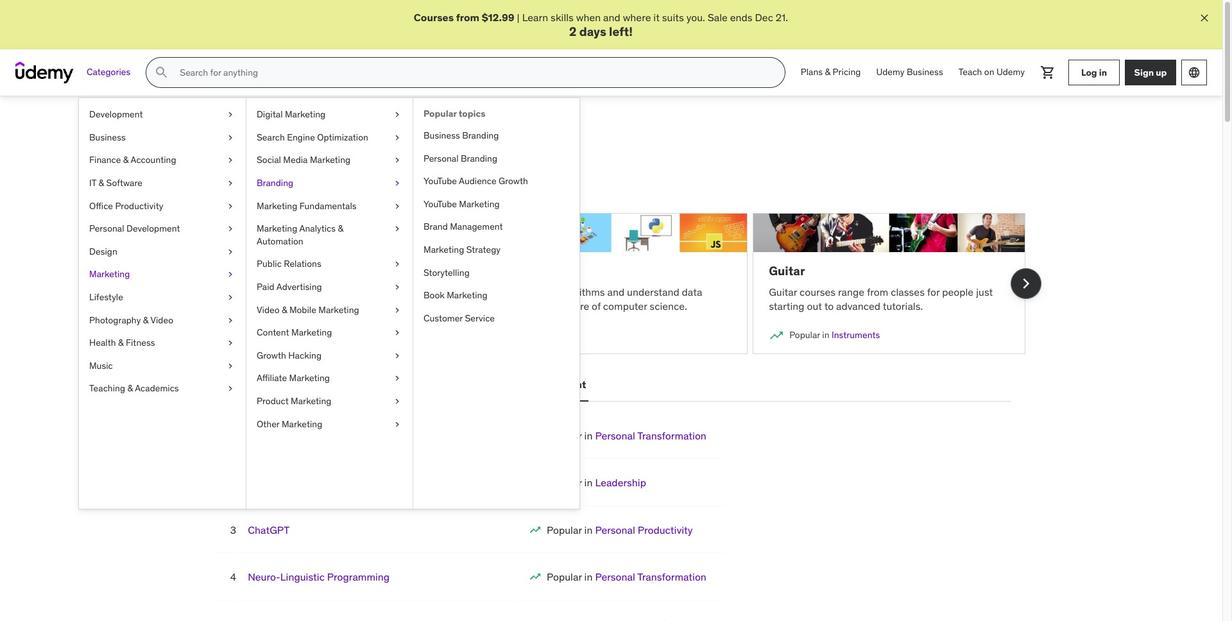 Task type: locate. For each thing, give the bounding box(es) containing it.
personal transformation link up leadership
[[596, 430, 707, 442]]

xsmall image for music
[[225, 360, 236, 373]]

learn inside learn to build algorithms and understand data structures at the core of computer science.
[[491, 286, 517, 298]]

management
[[450, 221, 503, 233]]

& right "health"
[[118, 337, 124, 349]]

0 horizontal spatial personal development
[[89, 223, 180, 234]]

video
[[257, 304, 280, 316], [151, 314, 173, 326]]

& for academics
[[127, 383, 133, 394]]

2
[[570, 24, 577, 39]]

productivity
[[115, 200, 163, 212], [638, 524, 693, 537]]

classes
[[891, 286, 925, 298]]

0 horizontal spatial video
[[151, 314, 173, 326]]

build
[[531, 286, 554, 298]]

xsmall image inside marketing analytics & automation link
[[392, 223, 403, 235]]

topics up business branding
[[459, 108, 486, 120]]

xsmall image inside branding link
[[392, 177, 403, 190]]

1 horizontal spatial learn
[[491, 286, 517, 298]]

udemy right pricing
[[877, 66, 905, 78]]

xsmall image up your
[[392, 131, 403, 144]]

0 vertical spatial growth
[[499, 175, 528, 187]]

in left instruments link
[[823, 330, 830, 341]]

xsmall image left "how"
[[392, 281, 403, 294]]

design down office
[[89, 246, 117, 257]]

2 horizontal spatial learn
[[522, 11, 549, 24]]

& right finance
[[123, 154, 129, 166]]

1 horizontal spatial growth
[[499, 175, 528, 187]]

brand
[[424, 221, 448, 233]]

popular in image for machine learning
[[213, 328, 228, 344]]

xsmall image left the affiliate
[[225, 383, 236, 395]]

xsmall image for product marketing
[[392, 395, 403, 408]]

0 vertical spatial and
[[604, 11, 621, 24]]

at
[[540, 300, 550, 313]]

0 vertical spatial learn
[[522, 11, 549, 24]]

linguistic
[[280, 571, 325, 584]]

0 vertical spatial youtube
[[424, 175, 457, 187]]

xsmall image inside digital marketing link
[[392, 109, 403, 121]]

xsmall image inside marketing link
[[225, 269, 236, 281]]

to right "how"
[[444, 286, 453, 298]]

personal development for personal development link
[[89, 223, 180, 234]]

0 vertical spatial personal transformation link
[[596, 430, 707, 442]]

2 horizontal spatial popular in image
[[769, 328, 785, 344]]

0 vertical spatial topics
[[459, 108, 486, 120]]

xsmall image inside development link
[[225, 109, 236, 121]]

popular for personal productivity link
[[547, 524, 582, 537]]

marketing
[[285, 109, 326, 120], [310, 154, 351, 166], [459, 198, 500, 210], [257, 200, 298, 212], [257, 223, 298, 234], [424, 244, 464, 256], [89, 269, 130, 280], [447, 290, 488, 301], [319, 304, 359, 316], [292, 327, 332, 338], [289, 373, 330, 384], [291, 395, 332, 407], [282, 418, 323, 430]]

and up computer
[[608, 286, 625, 298]]

1 horizontal spatial personal development
[[476, 378, 586, 391]]

youtube down personal branding
[[424, 175, 457, 187]]

xsmall image inside it & software link
[[225, 177, 236, 190]]

0 horizontal spatial productivity
[[115, 200, 163, 212]]

business up finance
[[89, 131, 126, 143]]

use
[[213, 286, 231, 298]]

& up 'fitness'
[[143, 314, 149, 326]]

& right the it
[[99, 177, 104, 189]]

2 guitar from the top
[[769, 286, 798, 298]]

2 popular in personal transformation from the top
[[547, 571, 707, 584]]

0 vertical spatial transformation
[[638, 430, 707, 442]]

health & fitness
[[89, 337, 155, 349]]

personal development button
[[473, 370, 589, 401]]

xsmall image for search engine optimization
[[392, 131, 403, 144]]

xsmall image for social media marketing
[[392, 154, 403, 167]]

personal development
[[89, 223, 180, 234], [476, 378, 586, 391]]

0 horizontal spatial from
[[238, 300, 260, 313]]

2 transformation from the top
[[638, 571, 707, 584]]

in for personal transformation link for 1st "cell"
[[585, 430, 593, 442]]

1 vertical spatial transformation
[[638, 571, 707, 584]]

0 vertical spatial branding
[[462, 130, 499, 141]]

xsmall image inside marketing fundamentals link
[[392, 200, 403, 213]]

teach on udemy
[[959, 66, 1025, 78]]

from inside courses from $12.99 | learn skills when and where it suits you. sale ends dec 21. 2 days left!
[[456, 11, 480, 24]]

advanced
[[837, 300, 881, 313]]

xsmall image inside paid advertising link
[[392, 281, 403, 294]]

categories button
[[79, 57, 138, 88]]

relations
[[284, 258, 322, 270]]

xsmall image inside teaching & academics link
[[225, 383, 236, 395]]

0 horizontal spatial udemy
[[877, 66, 905, 78]]

xsmall image for finance & accounting
[[225, 154, 236, 167]]

music link
[[79, 355, 246, 378]]

& right teaching
[[127, 383, 133, 394]]

& right data
[[297, 330, 302, 341]]

popular inside branding element
[[424, 108, 457, 120]]

2 udemy from the left
[[997, 66, 1025, 78]]

video down lifestyle link
[[151, 314, 173, 326]]

0 horizontal spatial popular in image
[[213, 328, 228, 344]]

plans & pricing link
[[793, 57, 869, 88]]

starting
[[769, 300, 805, 313]]

popular for personal transformation link for 1st "cell"
[[547, 430, 582, 442]]

xsmall image right the or
[[392, 154, 403, 167]]

paid advertising
[[257, 281, 322, 293]]

log in link
[[1069, 60, 1120, 86]]

in left leadership link
[[585, 477, 593, 490]]

ends
[[731, 11, 753, 24]]

neuro-linguistic programming
[[248, 571, 390, 584]]

popular down popular in leadership
[[547, 524, 582, 537]]

1 vertical spatial personal transformation link
[[596, 571, 707, 584]]

popular left data
[[233, 330, 264, 341]]

lifestyle link
[[79, 286, 246, 309]]

1 horizontal spatial popular in image
[[529, 524, 542, 537]]

probability
[[280, 286, 329, 298]]

0 horizontal spatial growth
[[257, 350, 286, 361]]

popular in image
[[213, 328, 228, 344], [769, 328, 785, 344], [529, 524, 542, 537]]

xsmall image inside photography & video 'link'
[[225, 314, 236, 327]]

music
[[89, 360, 113, 372]]

1 vertical spatial guitar
[[769, 286, 798, 298]]

1 vertical spatial and
[[262, 127, 291, 147]]

business left teach
[[907, 66, 944, 78]]

popular in personal transformation
[[547, 430, 707, 442], [547, 571, 707, 584]]

branding down 'social'
[[257, 177, 294, 189]]

popular in image down "learn"
[[213, 328, 228, 344]]

xsmall image inside growth hacking link
[[392, 350, 403, 362]]

xsmall image inside affiliate marketing link
[[392, 373, 403, 385]]

xsmall image for paid advertising
[[392, 281, 403, 294]]

2 vertical spatial branding
[[257, 177, 294, 189]]

0 vertical spatial productivity
[[115, 200, 163, 212]]

2 cell from the top
[[547, 477, 647, 490]]

xsmall image inside product marketing link
[[392, 395, 403, 408]]

1 vertical spatial growth
[[257, 350, 286, 361]]

0 horizontal spatial design
[[89, 246, 117, 257]]

productivity inside office productivity link
[[115, 200, 163, 212]]

1 vertical spatial popular in personal transformation
[[547, 571, 707, 584]]

popular in image up popular in icon
[[529, 524, 542, 537]]

design inside button
[[366, 378, 401, 391]]

data & analytics link
[[276, 330, 341, 341]]

xsmall image inside search engine optimization link
[[392, 131, 403, 144]]

1 vertical spatial learn
[[197, 163, 223, 176]]

marketing strategy
[[424, 244, 501, 256]]

2 horizontal spatial from
[[867, 286, 889, 298]]

personal transformation link down personal productivity link
[[596, 571, 707, 584]]

& for accounting
[[123, 154, 129, 166]]

bestselling button
[[212, 370, 272, 401]]

lifestyle
[[89, 291, 123, 303]]

digital marketing link
[[247, 103, 413, 126]]

0 horizontal spatial topics
[[364, 127, 411, 147]]

submit search image
[[154, 65, 170, 80]]

popular right popular in icon
[[547, 571, 582, 584]]

sale
[[708, 11, 728, 24]]

affiliate
[[257, 373, 287, 384]]

transformation for personal transformation link corresponding to 4th "cell"
[[638, 571, 707, 584]]

fitness
[[126, 337, 155, 349]]

xsmall image inside lifestyle link
[[225, 291, 236, 304]]

the
[[552, 300, 567, 313]]

in left data
[[266, 330, 273, 341]]

2 personal transformation link from the top
[[596, 571, 707, 584]]

xsmall image down "learn"
[[225, 314, 236, 327]]

popular in personal transformation up leadership link
[[547, 430, 707, 442]]

xsmall image down something
[[225, 177, 236, 190]]

and inside courses from $12.99 | learn skills when and where it suits you. sale ends dec 21. 2 days left!
[[604, 11, 621, 24]]

1 udemy from the left
[[877, 66, 905, 78]]

0 vertical spatial guitar
[[769, 263, 805, 279]]

topics up improve
[[364, 127, 411, 147]]

log
[[1082, 67, 1098, 78]]

popular for instruments link
[[790, 330, 821, 341]]

and inside learn to build algorithms and understand data structures at the core of computer science.
[[608, 286, 625, 298]]

0 vertical spatial design
[[89, 246, 117, 257]]

personal development inside personal development button
[[476, 378, 586, 391]]

you.
[[687, 11, 706, 24]]

branding
[[462, 130, 499, 141], [461, 153, 498, 164], [257, 177, 294, 189]]

0 vertical spatial from
[[456, 11, 480, 24]]

0 horizontal spatial business
[[89, 131, 126, 143]]

udemy right on
[[997, 66, 1025, 78]]

from down statistical
[[238, 300, 260, 313]]

personal transformation link for 1st "cell"
[[596, 430, 707, 442]]

personal transformation link for 4th "cell"
[[596, 571, 707, 584]]

machine
[[213, 263, 262, 279]]

use statistical probability to teach computers how to learn from data.
[[213, 286, 453, 313]]

1 vertical spatial skills
[[462, 163, 485, 176]]

digital marketing
[[257, 109, 326, 120]]

1 popular in personal transformation from the top
[[547, 430, 707, 442]]

3 cell from the top
[[547, 524, 693, 537]]

1 horizontal spatial business
[[424, 130, 460, 141]]

development button
[[283, 370, 353, 401]]

growth hacking link
[[247, 345, 413, 367]]

left!
[[609, 24, 633, 39]]

1 vertical spatial analytics
[[304, 330, 341, 341]]

improve
[[362, 163, 399, 176]]

analytics inside 'marketing analytics & automation'
[[299, 223, 336, 234]]

fundamentals
[[300, 200, 357, 212]]

0 vertical spatial popular in personal transformation
[[547, 430, 707, 442]]

xsmall image inside 'business' link
[[225, 131, 236, 144]]

learn left something
[[197, 163, 223, 176]]

popular in personal transformation down popular in personal productivity
[[547, 571, 707, 584]]

guitar inside guitar courses range from classes for people just starting out to advanced tutorials.
[[769, 286, 798, 298]]

youtube up brand
[[424, 198, 457, 210]]

xsmall image up the design button
[[392, 350, 403, 362]]

analytics down fundamentals
[[299, 223, 336, 234]]

to inside learn to build algorithms and understand data structures at the core of computer science.
[[519, 286, 529, 298]]

to up the video & mobile marketing link
[[331, 286, 340, 298]]

personal development inside personal development link
[[89, 223, 180, 234]]

1 horizontal spatial from
[[456, 11, 480, 24]]

from inside use statistical probability to teach computers how to learn from data.
[[238, 300, 260, 313]]

& left mobile
[[282, 304, 287, 316]]

or
[[351, 163, 360, 176]]

growth inside branding element
[[499, 175, 528, 187]]

statistical
[[233, 286, 278, 298]]

0 vertical spatial personal development
[[89, 223, 180, 234]]

2 vertical spatial from
[[238, 300, 260, 313]]

on
[[985, 66, 995, 78]]

learn up structures
[[491, 286, 517, 298]]

service
[[465, 313, 495, 324]]

guitar
[[769, 263, 805, 279], [769, 286, 798, 298]]

0 horizontal spatial learn
[[197, 163, 223, 176]]

and up left! at top
[[604, 11, 621, 24]]

growth down 'personal branding' link
[[499, 175, 528, 187]]

xsmall image for public relations
[[392, 258, 403, 271]]

xsmall image inside health & fitness link
[[225, 337, 236, 350]]

business for business branding
[[424, 130, 460, 141]]

new
[[329, 163, 348, 176]]

2 vertical spatial learn
[[491, 286, 517, 298]]

and down "digital"
[[262, 127, 291, 147]]

udemy image
[[15, 62, 74, 84]]

other marketing
[[257, 418, 323, 430]]

1 vertical spatial from
[[867, 286, 889, 298]]

popular in image
[[529, 571, 542, 584]]

design for design link
[[89, 246, 117, 257]]

& for software
[[99, 177, 104, 189]]

shopping cart with 0 items image
[[1041, 65, 1056, 80]]

in for instruments link
[[823, 330, 830, 341]]

branding up audience
[[461, 153, 498, 164]]

2 vertical spatial and
[[608, 286, 625, 298]]

learn for learn to build algorithms and understand data structures at the core of computer science.
[[491, 286, 517, 298]]

1 vertical spatial productivity
[[638, 524, 693, 537]]

marketing strategy link
[[414, 239, 580, 262]]

1 vertical spatial youtube
[[424, 198, 457, 210]]

xsmall image for other marketing
[[392, 418, 403, 431]]

0 vertical spatial analytics
[[299, 223, 336, 234]]

popular in image down starting
[[769, 328, 785, 344]]

1 personal transformation link from the top
[[596, 430, 707, 442]]

design down growth hacking link
[[366, 378, 401, 391]]

xsmall image inside the social media marketing link
[[392, 154, 403, 167]]

branding link
[[247, 172, 413, 195]]

analytics up growth hacking link
[[304, 330, 341, 341]]

0 vertical spatial skills
[[551, 11, 574, 24]]

xsmall image
[[225, 109, 236, 121], [392, 109, 403, 121], [225, 131, 236, 144], [225, 154, 236, 167], [392, 177, 403, 190], [225, 200, 236, 213], [225, 223, 236, 235], [225, 246, 236, 258], [392, 258, 403, 271], [225, 269, 236, 281], [225, 291, 236, 304], [392, 304, 403, 317], [392, 327, 403, 339], [225, 337, 236, 350], [225, 360, 236, 373], [392, 373, 403, 385], [392, 395, 403, 408], [392, 418, 403, 431]]

carousel element
[[197, 198, 1042, 370]]

xsmall image inside design link
[[225, 246, 236, 258]]

cell
[[547, 430, 707, 442], [547, 477, 647, 490], [547, 524, 693, 537], [547, 571, 707, 584], [547, 618, 707, 622]]

1 horizontal spatial skills
[[551, 11, 574, 24]]

computers
[[371, 286, 420, 298]]

content marketing
[[257, 327, 332, 338]]

learn inside courses from $12.99 | learn skills when and where it suits you. sale ends dec 21. 2 days left!
[[522, 11, 549, 24]]

video down statistical
[[257, 304, 280, 316]]

in right popular in icon
[[585, 571, 593, 584]]

& down marketing fundamentals link
[[338, 223, 344, 234]]

popular up popular in leadership
[[547, 430, 582, 442]]

1 horizontal spatial design
[[366, 378, 401, 391]]

xsmall image inside content marketing "link"
[[392, 327, 403, 339]]

1 guitar from the top
[[769, 263, 805, 279]]

1 horizontal spatial udemy
[[997, 66, 1025, 78]]

design
[[89, 246, 117, 257], [366, 378, 401, 391]]

popular down out
[[790, 330, 821, 341]]

1 transformation from the top
[[638, 430, 707, 442]]

xsmall image inside office productivity link
[[225, 200, 236, 213]]

skills
[[551, 11, 574, 24], [462, 163, 485, 176]]

2 youtube from the top
[[424, 198, 457, 210]]

from left '$12.99'
[[456, 11, 480, 24]]

xsmall image for it & software
[[225, 177, 236, 190]]

categories
[[87, 66, 131, 78]]

xsmall image for office productivity
[[225, 200, 236, 213]]

& for mobile
[[282, 304, 287, 316]]

xsmall image for business
[[225, 131, 236, 144]]

growth up the affiliate
[[257, 350, 286, 361]]

1 vertical spatial design
[[366, 378, 401, 391]]

from up advanced
[[867, 286, 889, 298]]

1 horizontal spatial topics
[[459, 108, 486, 120]]

learn right |
[[522, 11, 549, 24]]

xsmall image
[[392, 131, 403, 144], [392, 154, 403, 167], [225, 177, 236, 190], [392, 200, 403, 213], [392, 223, 403, 235], [392, 281, 403, 294], [225, 314, 236, 327], [392, 350, 403, 362], [225, 383, 236, 395]]

product marketing
[[257, 395, 332, 407]]

& right plans
[[825, 66, 831, 78]]

in right 'log' at the top right
[[1100, 67, 1108, 78]]

where
[[623, 11, 651, 24]]

teaching & academics link
[[79, 378, 246, 401]]

youtube for youtube audience growth
[[424, 175, 457, 187]]

design for the design button
[[366, 378, 401, 391]]

1 vertical spatial personal development
[[476, 378, 586, 391]]

in down popular in leadership
[[585, 524, 593, 537]]

in up popular in leadership
[[585, 430, 593, 442]]

popular left leadership
[[547, 477, 582, 490]]

analytics inside carousel element
[[304, 330, 341, 341]]

1 vertical spatial topics
[[364, 127, 411, 147]]

xsmall image for lifestyle
[[225, 291, 236, 304]]

xsmall image inside music link
[[225, 360, 236, 373]]

xsmall image inside public relations link
[[392, 258, 403, 271]]

office productivity link
[[79, 195, 246, 218]]

courses
[[800, 286, 836, 298]]

xsmall image inside personal development link
[[225, 223, 236, 235]]

xsmall image for branding
[[392, 177, 403, 190]]

other marketing link
[[247, 413, 413, 436]]

to up structures
[[519, 286, 529, 298]]

business down popular topics
[[424, 130, 460, 141]]

business inside branding element
[[424, 130, 460, 141]]

xsmall image left brand
[[392, 223, 403, 235]]

xsmall image inside other marketing link
[[392, 418, 403, 431]]

trending
[[294, 127, 361, 147]]

popular up business branding
[[424, 108, 457, 120]]

branding up 'personal branding' link
[[462, 130, 499, 141]]

existing
[[424, 163, 460, 176]]

popular for personal transformation link corresponding to 4th "cell"
[[547, 571, 582, 584]]

5 cell from the top
[[547, 618, 707, 622]]

1 vertical spatial branding
[[461, 153, 498, 164]]

topics inside branding element
[[459, 108, 486, 120]]

data.
[[262, 300, 285, 313]]

1 youtube from the top
[[424, 175, 457, 187]]

xsmall image inside the video & mobile marketing link
[[392, 304, 403, 317]]

to right out
[[825, 300, 834, 313]]

xsmall image inside finance & accounting 'link'
[[225, 154, 236, 167]]

in for personal productivity link
[[585, 524, 593, 537]]

xsmall image for video & mobile marketing
[[392, 304, 403, 317]]

xsmall image down your
[[392, 200, 403, 213]]



Task type: describe. For each thing, give the bounding box(es) containing it.
finance & accounting
[[89, 154, 176, 166]]

other
[[257, 418, 280, 430]]

xsmall image for content marketing
[[392, 327, 403, 339]]

business branding
[[424, 130, 499, 141]]

xsmall image for marketing
[[225, 269, 236, 281]]

in for data & analytics link
[[266, 330, 273, 341]]

design link
[[79, 241, 246, 263]]

marketing fundamentals link
[[247, 195, 413, 218]]

teaching & academics
[[89, 383, 179, 394]]

bestselling
[[215, 378, 270, 391]]

to inside guitar courses range from classes for people just starting out to advanced tutorials.
[[825, 300, 834, 313]]

media
[[283, 154, 308, 166]]

1 horizontal spatial productivity
[[638, 524, 693, 537]]

& inside carousel element
[[297, 330, 302, 341]]

branding element
[[413, 98, 580, 509]]

brand management link
[[414, 216, 580, 239]]

& for pricing
[[825, 66, 831, 78]]

video inside 'link'
[[151, 314, 173, 326]]

marketing inside "link"
[[292, 327, 332, 338]]

Search for anything text field
[[177, 62, 770, 84]]

personal development for personal development button
[[476, 378, 586, 391]]

4 cell from the top
[[547, 571, 707, 584]]

finance
[[89, 154, 121, 166]]

science.
[[650, 300, 688, 313]]

popular for leadership link
[[547, 477, 582, 490]]

xsmall image for development
[[225, 109, 236, 121]]

marketing link
[[79, 263, 246, 286]]

xsmall image for marketing fundamentals
[[392, 200, 403, 213]]

business for business
[[89, 131, 126, 143]]

suits
[[663, 11, 684, 24]]

xsmall image for digital marketing
[[392, 109, 403, 121]]

customer service link
[[414, 307, 580, 330]]

business link
[[79, 126, 246, 149]]

in inside 'link'
[[1100, 67, 1108, 78]]

programming
[[327, 571, 390, 584]]

leadership
[[596, 477, 647, 490]]

popular in instruments
[[790, 330, 881, 341]]

xsmall image for teaching & academics
[[225, 383, 236, 395]]

office productivity
[[89, 200, 163, 212]]

branding for business branding
[[462, 130, 499, 141]]

xsmall image for health & fitness
[[225, 337, 236, 350]]

leadership link
[[596, 477, 647, 490]]

plans
[[801, 66, 823, 78]]

training
[[299, 430, 335, 442]]

xsmall image for affiliate marketing
[[392, 373, 403, 385]]

guitar for guitar
[[769, 263, 805, 279]]

log in
[[1082, 67, 1108, 78]]

life coach training link
[[248, 430, 335, 442]]

optimization
[[317, 131, 369, 143]]

storytelling
[[424, 267, 470, 278]]

2 horizontal spatial business
[[907, 66, 944, 78]]

marketing analytics & automation
[[257, 223, 344, 247]]

in for personal transformation link corresponding to 4th "cell"
[[585, 571, 593, 584]]

your
[[402, 163, 422, 176]]

4
[[230, 571, 236, 584]]

design button
[[364, 370, 403, 401]]

people
[[943, 286, 974, 298]]

core
[[569, 300, 590, 313]]

guitar for guitar courses range from classes for people just starting out to advanced tutorials.
[[769, 286, 798, 298]]

content
[[257, 327, 289, 338]]

courses from $12.99 | learn skills when and where it suits you. sale ends dec 21. 2 days left!
[[414, 11, 789, 39]]

popular up something
[[197, 127, 259, 147]]

neuro-
[[248, 571, 280, 584]]

plans & pricing
[[801, 66, 861, 78]]

skills inside courses from $12.99 | learn skills when and where it suits you. sale ends dec 21. 2 days left!
[[551, 11, 574, 24]]

data
[[276, 330, 295, 341]]

paid advertising link
[[247, 276, 413, 299]]

in for leadership link
[[585, 477, 593, 490]]

range
[[839, 286, 865, 298]]

book marketing
[[424, 290, 488, 301]]

xsmall image for marketing analytics & automation
[[392, 223, 403, 235]]

udemy business link
[[869, 57, 951, 88]]

algorithms
[[556, 286, 605, 298]]

personal inside personal development link
[[89, 223, 124, 234]]

sign up
[[1135, 67, 1168, 78]]

youtube marketing
[[424, 198, 500, 210]]

0 horizontal spatial skills
[[462, 163, 485, 176]]

choose a language image
[[1189, 66, 1201, 79]]

accounting
[[131, 154, 176, 166]]

product
[[257, 395, 289, 407]]

coach
[[268, 430, 297, 442]]

photography & video link
[[79, 309, 246, 332]]

machine learning
[[213, 263, 316, 279]]

how
[[422, 286, 441, 298]]

personal productivity link
[[596, 524, 693, 537]]

from inside guitar courses range from classes for people just starting out to advanced tutorials.
[[867, 286, 889, 298]]

health & fitness link
[[79, 332, 246, 355]]

chatgpt
[[248, 524, 290, 537]]

automation
[[257, 235, 304, 247]]

& for video
[[143, 314, 149, 326]]

branding for personal branding
[[461, 153, 498, 164]]

xsmall image for design
[[225, 246, 236, 258]]

something
[[225, 163, 274, 176]]

finance & accounting link
[[79, 149, 246, 172]]

xsmall image for personal development
[[225, 223, 236, 235]]

instruments
[[832, 330, 881, 341]]

affiliate marketing
[[257, 373, 330, 384]]

neuro-linguistic programming link
[[248, 571, 390, 584]]

engine
[[287, 131, 315, 143]]

teach on udemy link
[[951, 57, 1033, 88]]

marketing fundamentals
[[257, 200, 357, 212]]

customer service
[[424, 313, 495, 324]]

popular in personal transformation for personal transformation link corresponding to 4th "cell"
[[547, 571, 707, 584]]

mobile
[[290, 304, 316, 316]]

out
[[807, 300, 823, 313]]

teach
[[343, 286, 368, 298]]

$12.99
[[482, 11, 515, 24]]

learn to build algorithms and understand data structures at the core of computer science.
[[491, 286, 703, 313]]

sign
[[1135, 67, 1155, 78]]

brand management
[[424, 221, 503, 233]]

instruments link
[[832, 330, 881, 341]]

popular for data & analytics link
[[233, 330, 264, 341]]

popular in personal transformation for personal transformation link for 1st "cell"
[[547, 430, 707, 442]]

video & mobile marketing link
[[247, 299, 413, 322]]

xsmall image for growth hacking
[[392, 350, 403, 362]]

learning
[[265, 263, 316, 279]]

close image
[[1199, 12, 1212, 24]]

udemy business
[[877, 66, 944, 78]]

tutorials.
[[883, 300, 924, 313]]

personal inside personal development button
[[476, 378, 519, 391]]

& for fitness
[[118, 337, 124, 349]]

next image
[[1016, 274, 1037, 294]]

personal inside 'personal branding' link
[[424, 153, 459, 164]]

1 cell from the top
[[547, 430, 707, 442]]

xsmall image for photography & video
[[225, 314, 236, 327]]

youtube for youtube marketing
[[424, 198, 457, 210]]

product marketing link
[[247, 390, 413, 413]]

1 horizontal spatial video
[[257, 304, 280, 316]]

popular in image for guitar
[[769, 328, 785, 344]]

learn for learn something completely new or improve your existing skills
[[197, 163, 223, 176]]

photography & video
[[89, 314, 173, 326]]

marketing inside 'marketing analytics & automation'
[[257, 223, 298, 234]]

transformation for personal transformation link for 1st "cell"
[[638, 430, 707, 442]]

book
[[424, 290, 445, 301]]

search engine optimization link
[[247, 126, 413, 149]]

& inside 'marketing analytics & automation'
[[338, 223, 344, 234]]



Task type: vqa. For each thing, say whether or not it's contained in the screenshot.
first medium icon from the bottom
no



